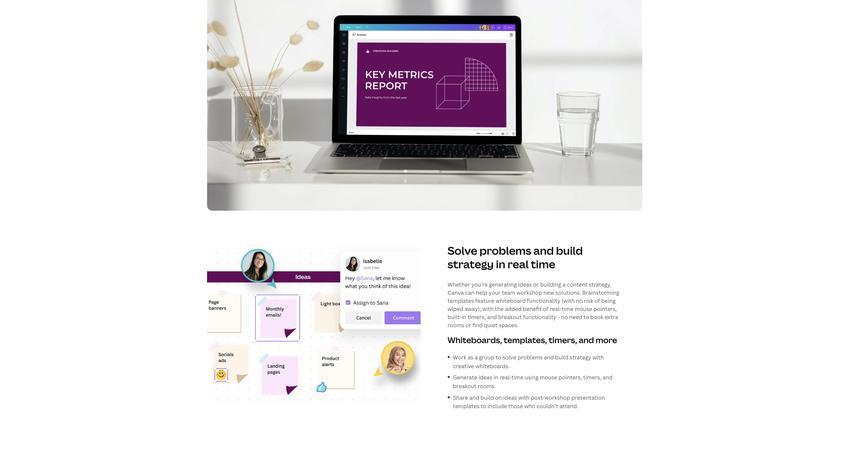 Task type: describe. For each thing, give the bounding box(es) containing it.
attend.
[[560, 403, 579, 411]]

building
[[541, 281, 562, 289]]

whiteboards, templates, timers, and more
[[448, 335, 618, 346]]

0 vertical spatial functionality
[[527, 298, 561, 305]]

0 horizontal spatial of
[[543, 306, 549, 313]]

solve
[[503, 354, 517, 362]]

0 vertical spatial of
[[595, 298, 601, 305]]

quiet
[[485, 322, 498, 329]]

workshop inside share and build on ideas with post-workshop presentation templates to include those who couldn't attend.
[[545, 394, 571, 402]]

whether you're generating ideas or building a content strategy, canva can help your team workshop new solutions. brainstorming templates feature whiteboard functionality (with no risk of being wiped away), with the added benefit of real-time mouse pointers, built-in timers, and breakout functionality - no need to book extra rooms or find quiet spaces.
[[448, 281, 620, 329]]

to inside share and build on ideas with post-workshop presentation templates to include those who couldn't attend.
[[481, 403, 487, 411]]

work as a group to solve problems and build strategy with creative whiteboards.
[[453, 354, 604, 370]]

and inside share and build on ideas with post-workshop presentation templates to include those who couldn't attend.
[[470, 394, 480, 402]]

strategy,
[[589, 281, 612, 289]]

solutions.
[[556, 289, 581, 297]]

0 vertical spatial or
[[534, 281, 539, 289]]

to inside 'whether you're generating ideas or building a content strategy, canva can help your team workshop new solutions. brainstorming templates feature whiteboard functionality (with no risk of being wiped away), with the added benefit of real-time mouse pointers, built-in timers, and breakout functionality - no need to book extra rooms or find quiet spaces.'
[[584, 314, 590, 321]]

a inside 'whether you're generating ideas or building a content strategy, canva can help your team workshop new solutions. brainstorming templates feature whiteboard functionality (with no risk of being wiped away), with the added benefit of real-time mouse pointers, built-in timers, and breakout functionality - no need to book extra rooms or find quiet spaces.'
[[563, 281, 566, 289]]

1 vertical spatial functionality
[[524, 314, 557, 321]]

and inside work as a group to solve problems and build strategy with creative whiteboards.
[[544, 354, 554, 362]]

work
[[453, 354, 467, 362]]

whiteboards,
[[448, 335, 503, 346]]

generate
[[453, 374, 478, 382]]

breakout inside generate ideas in real-time using mouse pointers, timers, and breakout rooms.
[[453, 383, 477, 391]]

and inside 'whether you're generating ideas or building a content strategy, canva can help your team workshop new solutions. brainstorming templates feature whiteboard functionality (with no risk of being wiped away), with the added benefit of real-time mouse pointers, built-in timers, and breakout functionality - no need to book extra rooms or find quiet spaces.'
[[488, 314, 497, 321]]

with inside share and build on ideas with post-workshop presentation templates to include those who couldn't attend.
[[519, 394, 530, 402]]

templates,
[[504, 335, 548, 346]]

strategy inside solve problems and build strategy in real time
[[448, 257, 494, 272]]

problems inside solve problems and build strategy in real time
[[480, 244, 532, 258]]

presentation
[[572, 394, 606, 402]]

problems inside work as a group to solve problems and build strategy with creative whiteboards.
[[518, 354, 543, 362]]

build inside work as a group to solve problems and build strategy with creative whiteboards.
[[556, 354, 569, 362]]

more
[[596, 335, 618, 346]]

you're
[[472, 281, 488, 289]]

timers, inside generate ideas in real-time using mouse pointers, timers, and breakout rooms.
[[584, 374, 602, 382]]

a inside work as a group to solve problems and build strategy with creative whiteboards.
[[475, 354, 478, 362]]

ideas inside generate ideas in real-time using mouse pointers, timers, and breakout rooms.
[[479, 374, 493, 382]]

generate ideas in real-time using mouse pointers, timers, and breakout rooms.
[[453, 374, 613, 391]]

ideas inside 'whether you're generating ideas or building a content strategy, canva can help your team workshop new solutions. brainstorming templates feature whiteboard functionality (with no risk of being wiped away), with the added benefit of real-time mouse pointers, built-in timers, and breakout functionality - no need to book extra rooms or find quiet spaces.'
[[519, 281, 532, 289]]

in inside generate ideas in real-time using mouse pointers, timers, and breakout rooms.
[[494, 374, 499, 382]]

1 horizontal spatial timers,
[[549, 335, 578, 346]]

solve problems and build strategy in real time
[[448, 244, 583, 272]]

1 horizontal spatial no
[[577, 298, 583, 305]]

real
[[508, 257, 529, 272]]

using
[[525, 374, 539, 382]]

ideas inside share and build on ideas with post-workshop presentation templates to include those who couldn't attend.
[[504, 394, 518, 402]]

share
[[453, 394, 469, 402]]

built-
[[448, 314, 462, 321]]

mouse inside generate ideas in real-time using mouse pointers, timers, and breakout rooms.
[[540, 374, 558, 382]]

include
[[488, 403, 507, 411]]

feature
[[476, 298, 495, 305]]

ui---video-thumbnail-(new-creative) (2) image
[[207, 0, 643, 211]]

whiteboards.
[[476, 363, 510, 370]]

share and build on ideas with post-workshop presentation templates to include those who couldn't attend.
[[453, 394, 606, 411]]

find
[[473, 322, 483, 329]]

and inside generate ideas in real-time using mouse pointers, timers, and breakout rooms.
[[603, 374, 613, 382]]

solve
[[448, 244, 478, 258]]

real- inside generate ideas in real-time using mouse pointers, timers, and breakout rooms.
[[500, 374, 512, 382]]

and inside solve problems and build strategy in real time
[[534, 244, 554, 258]]

in inside 'whether you're generating ideas or building a content strategy, canva can help your team workshop new solutions. brainstorming templates feature whiteboard functionality (with no risk of being wiped away), with the added benefit of real-time mouse pointers, built-in timers, and breakout functionality - no need to book extra rooms or find quiet spaces.'
[[462, 314, 467, 321]]

who
[[525, 403, 536, 411]]



Task type: locate. For each thing, give the bounding box(es) containing it.
whiteboard
[[496, 298, 526, 305]]

1 horizontal spatial breakout
[[499, 314, 522, 321]]

with inside work as a group to solve problems and build strategy with creative whiteboards.
[[593, 354, 604, 362]]

group
[[480, 354, 495, 362]]

1 horizontal spatial strategy
[[570, 354, 592, 362]]

workshop up couldn't
[[545, 394, 571, 402]]

your
[[489, 289, 501, 297]]

book
[[591, 314, 604, 321]]

(with
[[562, 298, 575, 305]]

timers, up presentation
[[584, 374, 602, 382]]

0 horizontal spatial real-
[[500, 374, 512, 382]]

1 vertical spatial with
[[593, 354, 604, 362]]

1 horizontal spatial ideas
[[504, 394, 518, 402]]

1 vertical spatial timers,
[[549, 335, 578, 346]]

1 vertical spatial time
[[562, 306, 574, 313]]

templates inside share and build on ideas with post-workshop presentation templates to include those who couldn't attend.
[[453, 403, 480, 411]]

and left more at the right bottom of page
[[579, 335, 595, 346]]

problems
[[480, 244, 532, 258], [518, 354, 543, 362]]

0 horizontal spatial breakout
[[453, 383, 477, 391]]

templates down share
[[453, 403, 480, 411]]

1 vertical spatial breakout
[[453, 383, 477, 391]]

mouse inside 'whether you're generating ideas or building a content strategy, canva can help your team workshop new solutions. brainstorming templates feature whiteboard functionality (with no risk of being wiped away), with the added benefit of real-time mouse pointers, built-in timers, and breakout functionality - no need to book extra rooms or find quiet spaces.'
[[575, 306, 593, 313]]

pointers, inside generate ideas in real-time using mouse pointers, timers, and breakout rooms.
[[559, 374, 582, 382]]

time down (with
[[562, 306, 574, 313]]

1 horizontal spatial workshop
[[545, 394, 571, 402]]

real- up -
[[550, 306, 562, 313]]

or
[[534, 281, 539, 289], [466, 322, 472, 329]]

1 vertical spatial workshop
[[545, 394, 571, 402]]

0 vertical spatial with
[[483, 306, 494, 313]]

time inside 'whether you're generating ideas or building a content strategy, canva can help your team workshop new solutions. brainstorming templates feature whiteboard functionality (with no risk of being wiped away), with the added benefit of real-time mouse pointers, built-in timers, and breakout functionality - no need to book extra rooms or find quiet spaces.'
[[562, 306, 574, 313]]

0 vertical spatial to
[[584, 314, 590, 321]]

-
[[558, 314, 560, 321]]

0 horizontal spatial no
[[562, 314, 568, 321]]

2 horizontal spatial timers,
[[584, 374, 602, 382]]

0 vertical spatial mouse
[[575, 306, 593, 313]]

canva
[[448, 289, 464, 297]]

to inside work as a group to solve problems and build strategy with creative whiteboards.
[[496, 354, 502, 362]]

being
[[602, 298, 616, 305]]

pointers,
[[594, 306, 617, 313], [559, 374, 582, 382]]

1 vertical spatial templates
[[453, 403, 480, 411]]

or left building
[[534, 281, 539, 289]]

mouse
[[575, 306, 593, 313], [540, 374, 558, 382]]

0 horizontal spatial strategy
[[448, 257, 494, 272]]

to
[[584, 314, 590, 321], [496, 354, 502, 362], [481, 403, 487, 411]]

pointers, inside 'whether you're generating ideas or building a content strategy, canva can help your team workshop new solutions. brainstorming templates feature whiteboard functionality (with no risk of being wiped away), with the added benefit of real-time mouse pointers, built-in timers, and breakout functionality - no need to book extra rooms or find quiet spaces.'
[[594, 306, 617, 313]]

2 vertical spatial ideas
[[504, 394, 518, 402]]

time inside solve problems and build strategy in real time
[[531, 257, 556, 272]]

and
[[534, 244, 554, 258], [488, 314, 497, 321], [579, 335, 595, 346], [544, 354, 554, 362], [603, 374, 613, 382], [470, 394, 480, 402]]

brainstorming
[[583, 289, 620, 297]]

mouse down "risk"
[[575, 306, 593, 313]]

in inside solve problems and build strategy in real time
[[496, 257, 506, 272]]

and up presentation
[[603, 374, 613, 382]]

1 vertical spatial build
[[556, 354, 569, 362]]

time left the using
[[512, 374, 524, 382]]

and up quiet
[[488, 314, 497, 321]]

0 vertical spatial ideas
[[519, 281, 532, 289]]

breakout inside 'whether you're generating ideas or building a content strategy, canva can help your team workshop new solutions. brainstorming templates feature whiteboard functionality (with no risk of being wiped away), with the added benefit of real-time mouse pointers, built-in timers, and breakout functionality - no need to book extra rooms or find quiet spaces.'
[[499, 314, 522, 321]]

strategy inside work as a group to solve problems and build strategy with creative whiteboards.
[[570, 354, 592, 362]]

2 horizontal spatial with
[[593, 354, 604, 362]]

0 vertical spatial no
[[577, 298, 583, 305]]

1 horizontal spatial real-
[[550, 306, 562, 313]]

those
[[509, 403, 524, 411]]

spaces.
[[499, 322, 519, 329]]

timers, inside 'whether you're generating ideas or building a content strategy, canva can help your team workshop new solutions. brainstorming templates feature whiteboard functionality (with no risk of being wiped away), with the added benefit of real-time mouse pointers, built-in timers, and breakout functionality - no need to book extra rooms or find quiet spaces.'
[[468, 314, 486, 321]]

0 vertical spatial in
[[496, 257, 506, 272]]

2 vertical spatial build
[[481, 394, 494, 402]]

in down whiteboards.
[[494, 374, 499, 382]]

time
[[531, 257, 556, 272], [562, 306, 574, 313], [512, 374, 524, 382]]

1 vertical spatial pointers,
[[559, 374, 582, 382]]

real-
[[550, 306, 562, 313], [500, 374, 512, 382]]

templates
[[448, 298, 474, 305], [453, 403, 480, 411]]

of
[[595, 298, 601, 305], [543, 306, 549, 313]]

0 vertical spatial problems
[[480, 244, 532, 258]]

build inside solve problems and build strategy in real time
[[557, 244, 583, 258]]

1 horizontal spatial pointers,
[[594, 306, 617, 313]]

a right as
[[475, 354, 478, 362]]

1 horizontal spatial or
[[534, 281, 539, 289]]

1 vertical spatial problems
[[518, 354, 543, 362]]

no
[[577, 298, 583, 305], [562, 314, 568, 321]]

1 horizontal spatial a
[[563, 281, 566, 289]]

added
[[505, 306, 522, 313]]

2 horizontal spatial to
[[584, 314, 590, 321]]

1 horizontal spatial time
[[531, 257, 556, 272]]

with down the feature
[[483, 306, 494, 313]]

wiped
[[448, 306, 464, 313]]

and right share
[[470, 394, 480, 402]]

mouse right the using
[[540, 374, 558, 382]]

2 vertical spatial timers,
[[584, 374, 602, 382]]

breakout down generate
[[453, 383, 477, 391]]

away),
[[465, 306, 481, 313]]

brainstorm image
[[207, 244, 421, 405]]

generating
[[489, 281, 517, 289]]

0 vertical spatial strategy
[[448, 257, 494, 272]]

0 vertical spatial build
[[557, 244, 583, 258]]

with inside 'whether you're generating ideas or building a content strategy, canva can help your team workshop new solutions. brainstorming templates feature whiteboard functionality (with no risk of being wiped away), with the added benefit of real-time mouse pointers, built-in timers, and breakout functionality - no need to book extra rooms or find quiet spaces.'
[[483, 306, 494, 313]]

to left book at right bottom
[[584, 314, 590, 321]]

pointers, down being
[[594, 306, 617, 313]]

with down more at the right bottom of page
[[593, 354, 604, 362]]

1 vertical spatial a
[[475, 354, 478, 362]]

ideas down real
[[519, 281, 532, 289]]

post-
[[531, 394, 545, 402]]

a up solutions.
[[563, 281, 566, 289]]

1 vertical spatial real-
[[500, 374, 512, 382]]

or left find
[[466, 322, 472, 329]]

timers, down -
[[549, 335, 578, 346]]

0 horizontal spatial a
[[475, 354, 478, 362]]

1 horizontal spatial to
[[496, 354, 502, 362]]

need
[[570, 314, 583, 321]]

2 vertical spatial time
[[512, 374, 524, 382]]

of right "risk"
[[595, 298, 601, 305]]

1 vertical spatial or
[[466, 322, 472, 329]]

breakout
[[499, 314, 522, 321], [453, 383, 477, 391]]

timers,
[[468, 314, 486, 321], [549, 335, 578, 346], [584, 374, 602, 382]]

creative
[[453, 363, 475, 370]]

0 horizontal spatial time
[[512, 374, 524, 382]]

functionality
[[527, 298, 561, 305], [524, 314, 557, 321]]

build
[[557, 244, 583, 258], [556, 354, 569, 362], [481, 394, 494, 402]]

2 vertical spatial to
[[481, 403, 487, 411]]

1 vertical spatial in
[[462, 314, 467, 321]]

risk
[[585, 298, 594, 305]]

strategy
[[448, 257, 494, 272], [570, 354, 592, 362]]

1 vertical spatial to
[[496, 354, 502, 362]]

no right -
[[562, 314, 568, 321]]

2 horizontal spatial time
[[562, 306, 574, 313]]

real- down whiteboards.
[[500, 374, 512, 382]]

workshop
[[517, 289, 543, 297], [545, 394, 571, 402]]

1 vertical spatial strategy
[[570, 354, 592, 362]]

couldn't
[[537, 403, 559, 411]]

0 horizontal spatial timers,
[[468, 314, 486, 321]]

rooms
[[448, 322, 465, 329]]

0 horizontal spatial ideas
[[479, 374, 493, 382]]

0 vertical spatial breakout
[[499, 314, 522, 321]]

with
[[483, 306, 494, 313], [593, 354, 604, 362], [519, 394, 530, 402]]

extra
[[605, 314, 619, 321]]

with up who
[[519, 394, 530, 402]]

1 vertical spatial ideas
[[479, 374, 493, 382]]

functionality down new
[[527, 298, 561, 305]]

on
[[496, 394, 502, 402]]

in left real
[[496, 257, 506, 272]]

0 vertical spatial timers,
[[468, 314, 486, 321]]

team
[[502, 289, 516, 297]]

time up building
[[531, 257, 556, 272]]

0 vertical spatial real-
[[550, 306, 562, 313]]

0 vertical spatial time
[[531, 257, 556, 272]]

no left "risk"
[[577, 298, 583, 305]]

2 horizontal spatial ideas
[[519, 281, 532, 289]]

0 vertical spatial pointers,
[[594, 306, 617, 313]]

1 horizontal spatial with
[[519, 394, 530, 402]]

0 horizontal spatial to
[[481, 403, 487, 411]]

help
[[476, 289, 488, 297]]

build inside share and build on ideas with post-workshop presentation templates to include those who couldn't attend.
[[481, 394, 494, 402]]

0 horizontal spatial workshop
[[517, 289, 543, 297]]

can
[[466, 289, 475, 297]]

timers, up find
[[468, 314, 486, 321]]

2 vertical spatial in
[[494, 374, 499, 382]]

real- inside 'whether you're generating ideas or building a content strategy, canva can help your team workshop new solutions. brainstorming templates feature whiteboard functionality (with no risk of being wiped away), with the added benefit of real-time mouse pointers, built-in timers, and breakout functionality - no need to book extra rooms or find quiet spaces.'
[[550, 306, 562, 313]]

templates down canva
[[448, 298, 474, 305]]

1 horizontal spatial mouse
[[575, 306, 593, 313]]

pointers, up presentation
[[559, 374, 582, 382]]

and down whiteboards, templates, timers, and more on the bottom right
[[544, 354, 554, 362]]

0 vertical spatial a
[[563, 281, 566, 289]]

breakout up spaces.
[[499, 314, 522, 321]]

1 vertical spatial mouse
[[540, 374, 558, 382]]

of right 'benefit'
[[543, 306, 549, 313]]

whether
[[448, 281, 471, 289]]

1 vertical spatial of
[[543, 306, 549, 313]]

rooms.
[[478, 383, 496, 391]]

in up rooms
[[462, 314, 467, 321]]

1 horizontal spatial of
[[595, 298, 601, 305]]

templates inside 'whether you're generating ideas or building a content strategy, canva can help your team workshop new solutions. brainstorming templates feature whiteboard functionality (with no risk of being wiped away), with the added benefit of real-time mouse pointers, built-in timers, and breakout functionality - no need to book extra rooms or find quiet spaces.'
[[448, 298, 474, 305]]

0 horizontal spatial pointers,
[[559, 374, 582, 382]]

functionality down 'benefit'
[[524, 314, 557, 321]]

2 vertical spatial with
[[519, 394, 530, 402]]

in
[[496, 257, 506, 272], [462, 314, 467, 321], [494, 374, 499, 382]]

ideas up those
[[504, 394, 518, 402]]

workshop up 'benefit'
[[517, 289, 543, 297]]

0 horizontal spatial mouse
[[540, 374, 558, 382]]

to up whiteboards.
[[496, 354, 502, 362]]

new
[[544, 289, 555, 297]]

0 horizontal spatial with
[[483, 306, 494, 313]]

to left 'include'
[[481, 403, 487, 411]]

content
[[567, 281, 588, 289]]

0 vertical spatial workshop
[[517, 289, 543, 297]]

ideas up rooms.
[[479, 374, 493, 382]]

and right real
[[534, 244, 554, 258]]

benefit
[[523, 306, 542, 313]]

1 vertical spatial no
[[562, 314, 568, 321]]

a
[[563, 281, 566, 289], [475, 354, 478, 362]]

the
[[495, 306, 504, 313]]

0 vertical spatial templates
[[448, 298, 474, 305]]

time inside generate ideas in real-time using mouse pointers, timers, and breakout rooms.
[[512, 374, 524, 382]]

0 horizontal spatial or
[[466, 322, 472, 329]]

ideas
[[519, 281, 532, 289], [479, 374, 493, 382], [504, 394, 518, 402]]

workshop inside 'whether you're generating ideas or building a content strategy, canva can help your team workshop new solutions. brainstorming templates feature whiteboard functionality (with no risk of being wiped away), with the added benefit of real-time mouse pointers, built-in timers, and breakout functionality - no need to book extra rooms or find quiet spaces.'
[[517, 289, 543, 297]]

as
[[468, 354, 474, 362]]



Task type: vqa. For each thing, say whether or not it's contained in the screenshot.
notified
no



